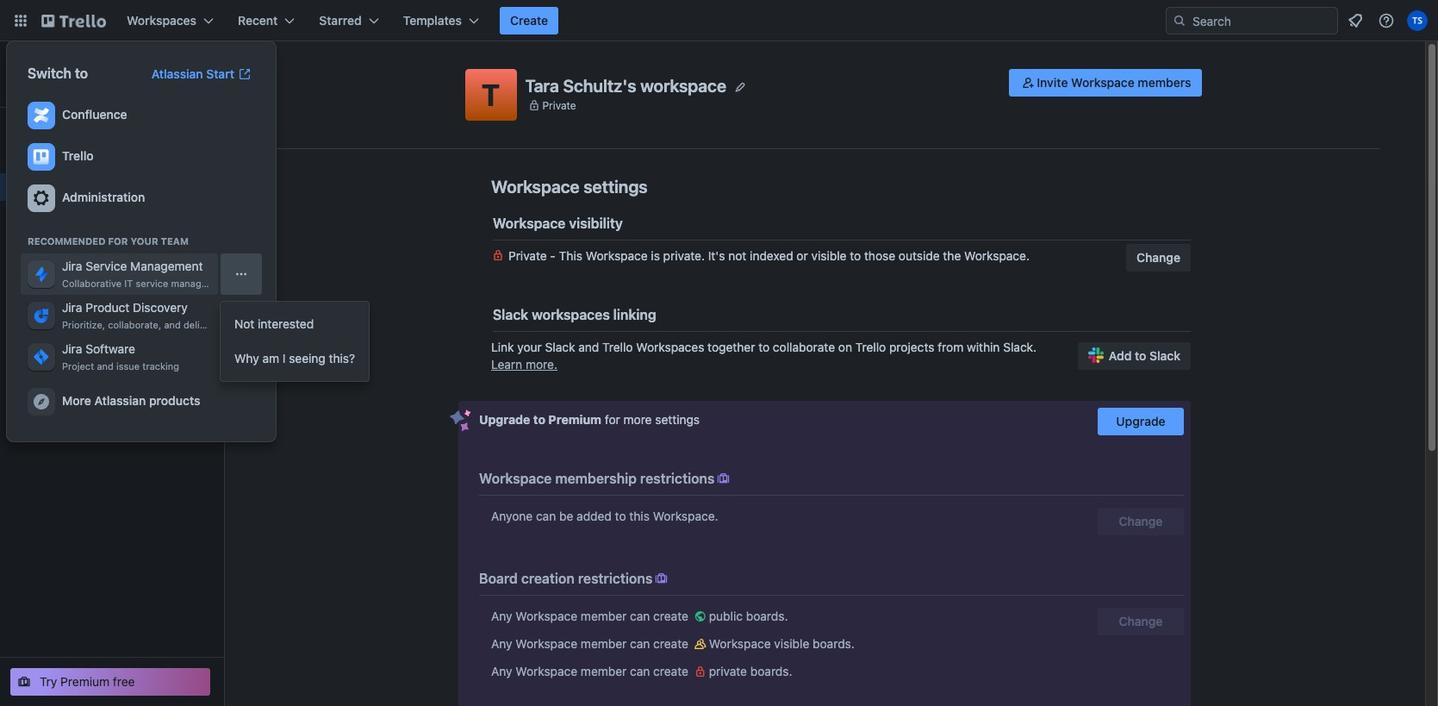 Task type: describe. For each thing, give the bounding box(es) containing it.
jira service management options menu image
[[235, 267, 248, 281]]

private for private - this workspace is private. it's not indexed or visible to those outside the workspace.
[[509, 248, 547, 263]]

public
[[709, 609, 743, 623]]

create
[[510, 13, 548, 28]]

weekly
[[95, 390, 135, 404]]

add
[[1110, 348, 1132, 363]]

schultz's for tara schultz's workspace
[[563, 75, 637, 95]]

workspaces
[[532, 307, 610, 322]]

1-
[[38, 417, 49, 432]]

within
[[967, 340, 1001, 354]]

1 vertical spatial board
[[479, 571, 518, 586]]

any for workspace visible boards.
[[491, 636, 513, 651]]

jira for jira software
[[62, 341, 82, 356]]

invite workspace members
[[1037, 75, 1192, 90]]

or
[[797, 248, 809, 263]]

workspace visible boards.
[[709, 636, 855, 651]]

recent button
[[228, 7, 305, 34]]

0 vertical spatial your
[[131, 235, 158, 247]]

workspace inside button
[[1072, 75, 1135, 90]]

slack.
[[1004, 340, 1037, 354]]

templates button
[[393, 7, 490, 34]]

management
[[130, 259, 203, 273]]

atlassian start link
[[141, 60, 262, 88]]

jira software project and issue tracking
[[62, 341, 179, 372]]

change for change button to the bottom
[[1120, 514, 1163, 529]]

tara schultz's workspace
[[525, 75, 727, 95]]

project
[[62, 360, 94, 372]]

indexed
[[750, 248, 794, 263]]

teaching:
[[38, 390, 92, 404]]

tara schultz (taraschultz7) image
[[1408, 10, 1429, 31]]

change for the top change button
[[1137, 250, 1181, 265]]

administration
[[62, 190, 145, 204]]

switch to
[[28, 66, 88, 81]]

workspaces inside link your slack and trello workspaces together to collaborate on trello projects from within slack. learn more.
[[637, 340, 705, 354]]

and for link your slack and trello workspaces together to collaborate on trello projects from within slack. learn more.
[[579, 340, 600, 354]]

boards
[[38, 124, 77, 139]]

settings image
[[31, 188, 52, 209]]

1-on-1 meeting agenda
[[38, 417, 168, 432]]

any for private boards.
[[491, 664, 513, 679]]

design
[[38, 335, 77, 349]]

member for public boards.
[[581, 609, 627, 623]]

change link
[[1098, 608, 1185, 635]]

workspaces inside dropdown button
[[127, 13, 197, 28]]

public boards.
[[709, 609, 788, 623]]

any for public boards.
[[491, 609, 513, 623]]

0 horizontal spatial trello
[[62, 148, 94, 163]]

teaching: weekly planning
[[38, 390, 186, 404]]

members
[[1138, 75, 1192, 90]]

on
[[839, 340, 853, 354]]

table link
[[38, 242, 214, 260]]

recommended
[[28, 235, 106, 247]]

to right add
[[1136, 348, 1147, 363]]

jira for jira product discovery
[[62, 300, 82, 315]]

planning
[[138, 390, 186, 404]]

members link
[[0, 146, 224, 173]]

workspace navigation collapse icon image
[[188, 62, 212, 86]]

and inside jira product discovery prioritize, collaborate, and deliver new ideas
[[164, 319, 181, 330]]

0 horizontal spatial slack
[[493, 307, 529, 322]]

added
[[577, 509, 612, 523]]

anyone
[[491, 509, 533, 523]]

group containing not interested
[[221, 302, 369, 381]]

linking
[[614, 307, 657, 322]]

upgrade for upgrade to premium for more settings
[[479, 412, 531, 427]]

why am i seeing this? button
[[221, 341, 369, 376]]

workspace visibility
[[493, 216, 623, 231]]

1 horizontal spatial trello
[[603, 340, 633, 354]]

recommended for your team
[[28, 235, 189, 247]]

outside
[[899, 248, 940, 263]]

more atlassian products
[[62, 393, 200, 408]]

members
[[38, 152, 90, 166]]

member for workspace visible boards.
[[581, 636, 627, 651]]

0 horizontal spatial atlassian
[[94, 393, 146, 408]]

slack for add
[[1150, 348, 1181, 363]]

0 horizontal spatial workspace.
[[653, 509, 719, 523]]

0 notifications image
[[1346, 10, 1367, 31]]

table
[[38, 243, 68, 258]]

your
[[518, 340, 542, 354]]

daily board link
[[38, 361, 214, 378]]

service
[[86, 259, 127, 273]]

open information menu image
[[1379, 12, 1396, 29]]

not
[[235, 316, 255, 331]]

search image
[[1173, 14, 1187, 28]]

restrictions for board creation restrictions
[[578, 571, 653, 586]]

try premium free
[[40, 674, 135, 689]]

workspace membership restrictions
[[479, 471, 715, 486]]

boards. for private boards.
[[751, 664, 793, 679]]

daily
[[38, 362, 65, 377]]

design huddle link
[[38, 334, 193, 351]]

can for private boards.
[[630, 664, 650, 679]]

board creation restrictions
[[479, 571, 653, 586]]

it's
[[709, 248, 726, 263]]

boards. for public boards.
[[746, 609, 788, 623]]

1 vertical spatial visible
[[775, 636, 810, 651]]

not interested button
[[221, 307, 369, 341]]

t for the 't' link at the top left
[[19, 64, 30, 84]]

membership
[[556, 471, 637, 486]]

your boards
[[10, 305, 80, 320]]

collaborate
[[773, 340, 836, 354]]

design huddle
[[38, 335, 120, 349]]

0 vertical spatial visible
[[812, 248, 847, 263]]

upgrade to premium for more settings
[[479, 412, 700, 427]]

those
[[865, 248, 896, 263]]

workspace views
[[10, 214, 110, 228]]

sparkle image
[[450, 410, 472, 432]]

this
[[630, 509, 650, 523]]

i
[[283, 351, 286, 366]]

meeting
[[77, 417, 122, 432]]

the
[[944, 248, 962, 263]]

collaborative
[[62, 278, 122, 289]]

link your slack and trello workspaces together to collaborate on trello projects from within slack. learn more.
[[491, 340, 1037, 372]]

more
[[62, 393, 91, 408]]

boards link
[[0, 118, 224, 146]]

tracking
[[143, 360, 179, 372]]

free
[[45, 84, 66, 97]]

1 horizontal spatial atlassian
[[151, 66, 203, 81]]

0 vertical spatial settings
[[584, 177, 648, 197]]

create button
[[500, 7, 559, 34]]

any workspace member can create for private boards.
[[491, 664, 692, 679]]

prioritize,
[[62, 319, 105, 330]]

management
[[171, 278, 230, 289]]

deliver
[[184, 319, 214, 330]]

invite
[[1037, 75, 1069, 90]]

from
[[938, 340, 964, 354]]

for
[[605, 412, 621, 427]]



Task type: vqa. For each thing, say whether or not it's contained in the screenshot.
Jira corresponding to Jira Software
yes



Task type: locate. For each thing, give the bounding box(es) containing it.
Search field
[[1187, 8, 1338, 34]]

1 vertical spatial workspace.
[[653, 509, 719, 523]]

create
[[654, 609, 689, 623], [654, 636, 689, 651], [654, 664, 689, 679]]

2 horizontal spatial slack
[[1150, 348, 1181, 363]]

1 horizontal spatial your
[[131, 235, 158, 247]]

2 vertical spatial change
[[1120, 614, 1163, 629]]

projects
[[890, 340, 935, 354]]

jira down table
[[62, 259, 82, 273]]

1 vertical spatial any workspace member can create
[[491, 636, 692, 651]]

2 vertical spatial any workspace member can create
[[491, 664, 692, 679]]

to inside link your slack and trello workspaces together to collaborate on trello projects from within slack. learn more.
[[759, 340, 770, 354]]

1 horizontal spatial schultz's
[[563, 75, 637, 95]]

t down create button
[[482, 77, 500, 112]]

1 horizontal spatial sm image
[[1020, 74, 1037, 91]]

board left creation
[[479, 571, 518, 586]]

sm image
[[1020, 74, 1037, 91], [692, 635, 709, 653]]

your left boards
[[10, 305, 37, 320]]

0 vertical spatial restrictions
[[641, 471, 715, 486]]

workspaces button
[[116, 7, 224, 34]]

your boards with 4 items element
[[10, 303, 174, 323]]

group
[[221, 302, 369, 381]]

2 vertical spatial and
[[97, 360, 114, 372]]

add to slack
[[1110, 348, 1181, 363]]

0 horizontal spatial and
[[97, 360, 114, 372]]

3 any workspace member can create from the top
[[491, 664, 692, 679]]

0 vertical spatial any
[[491, 609, 513, 623]]

workspaces down linking
[[637, 340, 705, 354]]

1 vertical spatial atlassian
[[94, 393, 146, 408]]

1 vertical spatial restrictions
[[578, 571, 653, 586]]

1 create from the top
[[654, 609, 689, 623]]

1 vertical spatial private
[[509, 248, 547, 263]]

private right t button
[[543, 99, 577, 112]]

am
[[262, 351, 279, 366]]

private - this workspace is private. it's not indexed or visible to those outside the workspace.
[[509, 248, 1030, 263]]

settings up visibility
[[584, 177, 648, 197]]

workspace for tara schultz's workspace free
[[45, 66, 108, 81]]

0 vertical spatial private
[[543, 99, 577, 112]]

to left those
[[850, 248, 861, 263]]

calendar link
[[38, 270, 214, 287]]

trello right on
[[856, 340, 887, 354]]

jira up project
[[62, 341, 82, 356]]

can
[[536, 509, 556, 523], [630, 609, 650, 623], [630, 636, 650, 651], [630, 664, 650, 679]]

workspace
[[1072, 75, 1135, 90], [491, 177, 580, 197], [10, 214, 75, 228], [493, 216, 566, 231], [586, 248, 648, 263], [479, 471, 552, 486], [516, 609, 578, 623], [516, 636, 578, 651], [709, 636, 771, 651], [516, 664, 578, 679]]

3 jira from the top
[[62, 341, 82, 356]]

trello down linking
[[603, 340, 633, 354]]

1 member from the top
[[581, 609, 627, 623]]

calendar
[[38, 271, 88, 285]]

0 vertical spatial atlassian
[[151, 66, 203, 81]]

2 vertical spatial member
[[581, 664, 627, 679]]

1 vertical spatial premium
[[61, 674, 110, 689]]

0 vertical spatial schultz's
[[73, 49, 127, 64]]

upgrade inside upgrade button
[[1117, 414, 1166, 429]]

and down slack workspaces linking
[[579, 340, 600, 354]]

tara up switch to
[[45, 49, 70, 64]]

switch
[[28, 66, 72, 81]]

can for public boards.
[[630, 609, 650, 623]]

0 vertical spatial boards.
[[746, 609, 788, 623]]

slack workspaces linking
[[493, 307, 657, 322]]

boards.
[[746, 609, 788, 623], [813, 636, 855, 651], [751, 664, 793, 679]]

starred button
[[309, 7, 389, 34]]

and inside link your slack and trello workspaces together to collaborate on trello projects from within slack. learn more.
[[579, 340, 600, 354]]

jira
[[62, 259, 82, 273], [62, 300, 82, 315], [62, 341, 82, 356]]

discovery
[[133, 300, 188, 315]]

private
[[709, 664, 748, 679]]

to right together
[[759, 340, 770, 354]]

to down more.
[[534, 412, 546, 427]]

workspaces
[[127, 13, 197, 28], [637, 340, 705, 354]]

1 horizontal spatial workspace.
[[965, 248, 1030, 263]]

workspace inside tara schultz's workspace free
[[45, 66, 108, 81]]

primary element
[[0, 0, 1439, 41]]

and down discovery
[[164, 319, 181, 330]]

0 horizontal spatial workspace
[[45, 66, 108, 81]]

slack up link
[[493, 307, 529, 322]]

board down design huddle
[[69, 362, 101, 377]]

1 horizontal spatial workspace
[[641, 75, 727, 95]]

jira for jira service management
[[62, 259, 82, 273]]

trello
[[62, 148, 94, 163], [603, 340, 633, 354], [856, 340, 887, 354]]

2 any workspace member can create from the top
[[491, 636, 692, 651]]

private
[[543, 99, 577, 112], [509, 248, 547, 263]]

1 vertical spatial tara
[[525, 75, 559, 95]]

jira inside jira service management collaborative it service management
[[62, 259, 82, 273]]

can for workspace visible boards.
[[630, 636, 650, 651]]

1 horizontal spatial t
[[482, 77, 500, 112]]

1 any workspace member can create from the top
[[491, 609, 692, 623]]

1 horizontal spatial tara
[[525, 75, 559, 95]]

teaching: weekly planning link
[[38, 389, 214, 406]]

0 vertical spatial and
[[164, 319, 181, 330]]

premium right try
[[61, 674, 110, 689]]

-
[[550, 248, 556, 263]]

workspace down primary element
[[641, 75, 727, 95]]

free
[[113, 674, 135, 689]]

invite workspace members button
[[1010, 69, 1202, 97]]

atlassian start
[[151, 66, 235, 81]]

confluence link
[[21, 95, 262, 136]]

0 horizontal spatial sm image
[[692, 635, 709, 653]]

3 create from the top
[[654, 664, 689, 679]]

1 any from the top
[[491, 609, 513, 623]]

slack inside link your slack and trello workspaces together to collaborate on trello projects from within slack. learn more.
[[545, 340, 576, 354]]

upgrade right "sparkle" image
[[479, 412, 531, 427]]

1 horizontal spatial settings
[[656, 412, 700, 427]]

0 vertical spatial premium
[[549, 412, 602, 427]]

0 vertical spatial workspaces
[[127, 13, 197, 28]]

upgrade button
[[1098, 408, 1185, 435]]

create for public boards.
[[654, 609, 689, 623]]

restrictions up this
[[641, 471, 715, 486]]

1 vertical spatial settings
[[656, 412, 700, 427]]

private boards.
[[709, 664, 793, 679]]

learn more. link
[[491, 357, 558, 372]]

upgrade for upgrade
[[1117, 414, 1166, 429]]

0 vertical spatial tara
[[45, 49, 70, 64]]

schultz's inside tara schultz's workspace free
[[73, 49, 127, 64]]

restrictions for workspace membership restrictions
[[641, 471, 715, 486]]

0 vertical spatial create
[[654, 609, 689, 623]]

3 member from the top
[[581, 664, 627, 679]]

0 vertical spatial member
[[581, 609, 627, 623]]

member for private boards.
[[581, 664, 627, 679]]

back to home image
[[41, 7, 106, 34]]

creation
[[521, 571, 575, 586]]

restrictions down "anyone can be added to this workspace."
[[578, 571, 653, 586]]

products
[[149, 393, 200, 408]]

slack right add
[[1150, 348, 1181, 363]]

1 vertical spatial boards.
[[813, 636, 855, 651]]

this?
[[329, 351, 355, 366]]

tara
[[45, 49, 70, 64], [525, 75, 559, 95]]

board
[[69, 362, 101, 377], [479, 571, 518, 586]]

1 horizontal spatial board
[[479, 571, 518, 586]]

and down software
[[97, 360, 114, 372]]

slack up more.
[[545, 340, 576, 354]]

board inside 'link'
[[69, 362, 101, 377]]

tara right t button
[[525, 75, 559, 95]]

2 jira from the top
[[62, 300, 82, 315]]

your right 'for'
[[131, 235, 158, 247]]

tara inside tara schultz's workspace free
[[45, 49, 70, 64]]

0 vertical spatial jira
[[62, 259, 82, 273]]

2 vertical spatial create
[[654, 664, 689, 679]]

workspace. right the
[[965, 248, 1030, 263]]

2 member from the top
[[581, 636, 627, 651]]

try
[[40, 674, 57, 689]]

0 horizontal spatial schultz's
[[73, 49, 127, 64]]

1 vertical spatial and
[[579, 340, 600, 354]]

trello link
[[21, 136, 262, 178]]

and inside jira software project and issue tracking
[[97, 360, 114, 372]]

t for t button
[[482, 77, 500, 112]]

workspaces up atlassian start
[[127, 13, 197, 28]]

together
[[708, 340, 756, 354]]

2 vertical spatial boards.
[[751, 664, 793, 679]]

1 horizontal spatial upgrade
[[1117, 414, 1166, 429]]

starred icon image
[[200, 335, 214, 349]]

private for private
[[543, 99, 577, 112]]

boards
[[40, 305, 80, 320]]

new
[[217, 319, 235, 330]]

starred
[[319, 13, 362, 28]]

0 horizontal spatial premium
[[61, 674, 110, 689]]

views
[[78, 214, 110, 228]]

change button
[[1127, 244, 1192, 272], [1098, 508, 1185, 535]]

2 horizontal spatial trello
[[856, 340, 887, 354]]

2 vertical spatial jira
[[62, 341, 82, 356]]

1 horizontal spatial workspaces
[[637, 340, 705, 354]]

change
[[1137, 250, 1181, 265], [1120, 514, 1163, 529], [1120, 614, 1163, 629]]

agenda
[[126, 417, 168, 432]]

1 horizontal spatial premium
[[549, 412, 602, 427]]

tara for tara schultz's workspace
[[525, 75, 559, 95]]

visible up private boards.
[[775, 636, 810, 651]]

1 vertical spatial your
[[10, 305, 37, 320]]

trello down boards
[[62, 148, 94, 163]]

service
[[136, 278, 168, 289]]

0 horizontal spatial your
[[10, 305, 37, 320]]

this
[[559, 248, 583, 263]]

0 vertical spatial any workspace member can create
[[491, 609, 692, 623]]

0 vertical spatial sm image
[[1020, 74, 1037, 91]]

0 vertical spatial board
[[69, 362, 101, 377]]

interested
[[258, 316, 314, 331]]

2 vertical spatial any
[[491, 664, 513, 679]]

more atlassian products link
[[21, 381, 262, 422]]

any workspace member can create for public boards.
[[491, 609, 692, 623]]

0 vertical spatial change button
[[1127, 244, 1192, 272]]

be
[[560, 509, 574, 523]]

administration link
[[21, 178, 262, 219]]

settings right more
[[656, 412, 700, 427]]

0 horizontal spatial visible
[[775, 636, 810, 651]]

0 vertical spatial workspace.
[[965, 248, 1030, 263]]

slack for link
[[545, 340, 576, 354]]

add board image
[[200, 306, 214, 320]]

0 horizontal spatial workspaces
[[127, 13, 197, 28]]

start
[[206, 66, 235, 81]]

create for private boards.
[[654, 664, 689, 679]]

any workspace member can create for workspace visible boards.
[[491, 636, 692, 651]]

switch to… image
[[12, 12, 29, 29]]

1 vertical spatial sm image
[[692, 635, 709, 653]]

1 horizontal spatial visible
[[812, 248, 847, 263]]

visible right or
[[812, 248, 847, 263]]

try premium free button
[[10, 668, 210, 696]]

t inside button
[[482, 77, 500, 112]]

sm image inside the invite workspace members button
[[1020, 74, 1037, 91]]

upgrade down add to slack link
[[1117, 414, 1166, 429]]

why am i seeing this?
[[235, 351, 355, 366]]

1 vertical spatial change
[[1120, 514, 1163, 529]]

seeing
[[289, 351, 326, 366]]

member
[[581, 609, 627, 623], [581, 636, 627, 651], [581, 664, 627, 679]]

private.
[[664, 248, 705, 263]]

0 horizontal spatial settings
[[584, 177, 648, 197]]

jira product discovery prioritize, collaborate, and deliver new ideas
[[62, 300, 262, 330]]

1 vertical spatial jira
[[62, 300, 82, 315]]

visible
[[812, 248, 847, 263], [775, 636, 810, 651]]

sm image
[[715, 470, 732, 487], [653, 570, 670, 587], [692, 608, 709, 625], [692, 663, 709, 680]]

3 any from the top
[[491, 664, 513, 679]]

1 horizontal spatial and
[[164, 319, 181, 330]]

any workspace member can create
[[491, 609, 692, 623], [491, 636, 692, 651], [491, 664, 692, 679]]

0 horizontal spatial upgrade
[[479, 412, 531, 427]]

jira inside jira product discovery prioritize, collaborate, and deliver new ideas
[[62, 300, 82, 315]]

confluence
[[62, 107, 127, 122]]

0 horizontal spatial tara
[[45, 49, 70, 64]]

0 horizontal spatial board
[[69, 362, 101, 377]]

t down switch to… image
[[19, 64, 30, 84]]

private left "-" in the top left of the page
[[509, 248, 547, 263]]

to right switch
[[75, 66, 88, 81]]

tara for tara schultz's workspace free
[[45, 49, 70, 64]]

t link
[[10, 60, 38, 88]]

learn
[[491, 357, 523, 372]]

1 vertical spatial any
[[491, 636, 513, 651]]

and for jira software project and issue tracking
[[97, 360, 114, 372]]

premium left for in the bottom of the page
[[549, 412, 602, 427]]

workspace.
[[965, 248, 1030, 263], [653, 509, 719, 523]]

schultz's for tara schultz's workspace free
[[73, 49, 127, 64]]

workspace for tara schultz's workspace
[[641, 75, 727, 95]]

jira up prioritize,
[[62, 300, 82, 315]]

to left this
[[615, 509, 626, 523]]

1-on-1 meeting agenda link
[[38, 416, 214, 434]]

2 horizontal spatial and
[[579, 340, 600, 354]]

1 vertical spatial member
[[581, 636, 627, 651]]

workspace settings
[[491, 177, 648, 197]]

2 any from the top
[[491, 636, 513, 651]]

why
[[235, 351, 259, 366]]

premium inside button
[[61, 674, 110, 689]]

t button
[[465, 69, 517, 121]]

0 horizontal spatial t
[[19, 64, 30, 84]]

link
[[491, 340, 514, 354]]

1 vertical spatial change button
[[1098, 508, 1185, 535]]

1 jira from the top
[[62, 259, 82, 273]]

workspace up free at left top
[[45, 66, 108, 81]]

2 create from the top
[[654, 636, 689, 651]]

settings
[[584, 177, 648, 197], [656, 412, 700, 427]]

jira inside jira software project and issue tracking
[[62, 341, 82, 356]]

1 vertical spatial workspaces
[[637, 340, 705, 354]]

workspace. right this
[[653, 509, 719, 523]]

1 horizontal spatial slack
[[545, 340, 576, 354]]

create for workspace visible boards.
[[654, 636, 689, 651]]

0 vertical spatial change
[[1137, 250, 1181, 265]]

1 vertical spatial create
[[654, 636, 689, 651]]

1 vertical spatial schultz's
[[563, 75, 637, 95]]



